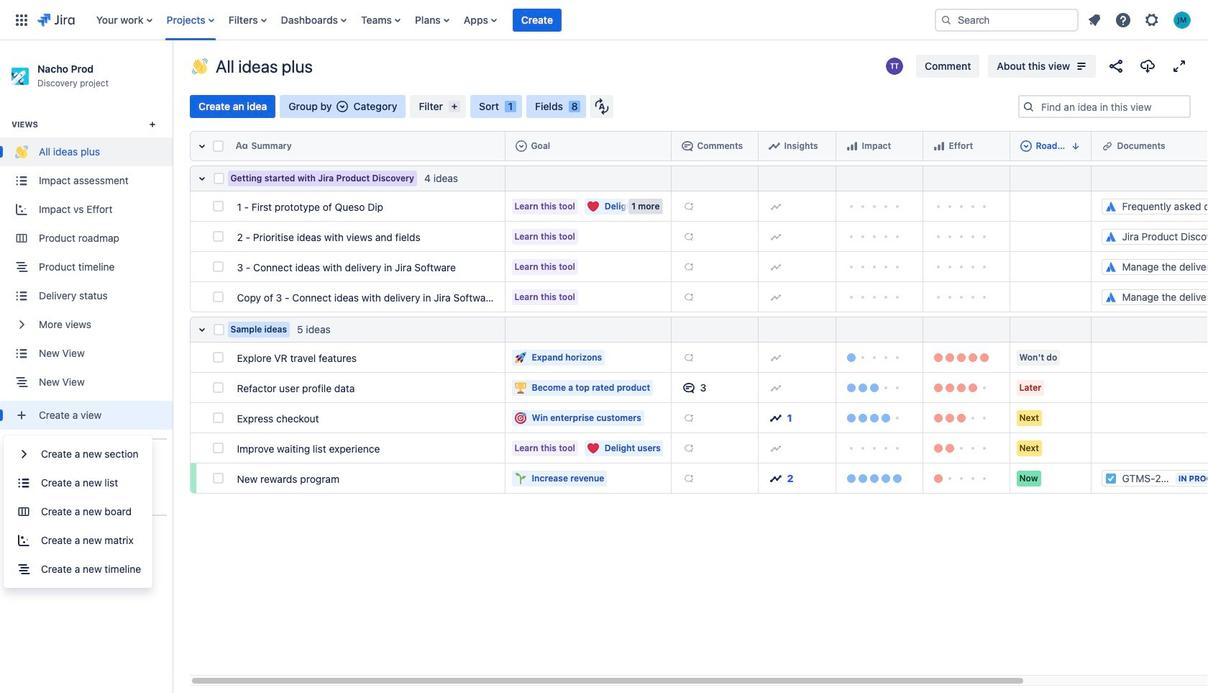 Task type: describe. For each thing, give the bounding box(es) containing it.
autosave is enabled image
[[595, 98, 610, 115]]

your profile and settings image
[[1174, 11, 1192, 28]]

roadmap image
[[1021, 140, 1032, 152]]

impact image
[[847, 140, 858, 152]]

project settings image
[[14, 485, 29, 499]]

effort image
[[934, 140, 945, 152]]

0 horizontal spatial list
[[89, 0, 924, 40]]

header.desc image
[[1070, 140, 1082, 152]]

jira product discovery navigation element
[[0, 40, 173, 693]]

summary image
[[236, 140, 247, 152]]

search image
[[941, 14, 953, 26]]

feedback image
[[14, 528, 29, 542]]

Find an idea in this view field
[[1038, 96, 1190, 117]]

collapse all image
[[193, 137, 210, 155]]

:seedling: image
[[515, 472, 526, 484]]

current project sidebar image
[[157, 58, 189, 86]]

settings image
[[1144, 11, 1161, 28]]

notifications image
[[1087, 11, 1104, 28]]



Task type: vqa. For each thing, say whether or not it's contained in the screenshot.
export icon
yes



Task type: locate. For each thing, give the bounding box(es) containing it.
banner
[[0, 0, 1209, 40]]

show description image
[[1074, 58, 1091, 75]]

2 insights image from the top
[[770, 472, 782, 484]]

cell
[[506, 131, 672, 161], [672, 131, 759, 161], [759, 131, 837, 161], [837, 131, 924, 161], [924, 131, 1011, 161], [1011, 131, 1092, 161], [1092, 131, 1209, 161], [1011, 222, 1092, 252], [1011, 252, 1092, 282], [1011, 282, 1092, 312], [1092, 343, 1209, 373], [1092, 373, 1209, 403], [1092, 403, 1209, 433], [1092, 433, 1209, 463]]

:dart: image
[[515, 412, 526, 424], [515, 412, 526, 424]]

group
[[0, 101, 173, 439], [4, 435, 153, 588]]

add image
[[683, 200, 695, 212], [770, 200, 782, 212], [683, 231, 695, 242], [683, 231, 695, 242], [770, 231, 782, 242], [683, 261, 695, 272], [683, 261, 695, 272], [770, 261, 782, 272], [683, 291, 695, 303], [683, 352, 695, 363], [683, 352, 695, 363], [770, 382, 782, 393], [683, 412, 695, 424], [683, 412, 695, 424], [683, 442, 695, 454], [770, 442, 782, 454]]

single select dropdown image
[[336, 101, 348, 112]]

0 vertical spatial insights image
[[770, 412, 782, 424]]

insights image
[[769, 140, 780, 152]]

expand image
[[1172, 58, 1189, 75]]

insights image
[[770, 412, 782, 424], [770, 472, 782, 484]]

:heart: image
[[588, 200, 599, 212], [588, 200, 599, 212], [588, 442, 599, 454], [588, 442, 599, 454]]

comments image
[[682, 140, 693, 152]]

export image
[[1140, 58, 1157, 75]]

1 horizontal spatial list
[[1082, 7, 1200, 33]]

hyperlink image
[[1102, 140, 1114, 152]]

:rocket: image
[[515, 352, 526, 363]]

appswitcher icon image
[[13, 11, 30, 28]]

Search field
[[936, 8, 1079, 31]]

None search field
[[936, 8, 1079, 31]]

list item
[[513, 0, 562, 40]]

jira image
[[37, 11, 75, 28], [37, 11, 75, 28]]

list
[[89, 0, 924, 40], [1082, 7, 1200, 33]]

1 vertical spatial insights image
[[770, 472, 782, 484]]

comments image
[[683, 382, 695, 393]]

share image
[[1108, 58, 1126, 75]]

add image
[[683, 200, 695, 212], [683, 291, 695, 303], [770, 291, 782, 303], [770, 352, 782, 363], [683, 442, 695, 454], [683, 472, 695, 484], [683, 472, 695, 484]]

:seedling: image
[[515, 472, 526, 484]]

:wave: image
[[192, 58, 208, 74], [192, 58, 208, 74], [15, 146, 28, 159], [15, 146, 28, 159]]

:rocket: image
[[515, 352, 526, 363]]

:trophy: image
[[515, 382, 526, 393], [515, 382, 526, 393]]

help image
[[1115, 11, 1133, 28]]

goal image
[[516, 140, 527, 152]]

primary element
[[9, 0, 924, 40]]

1 insights image from the top
[[770, 412, 782, 424]]



